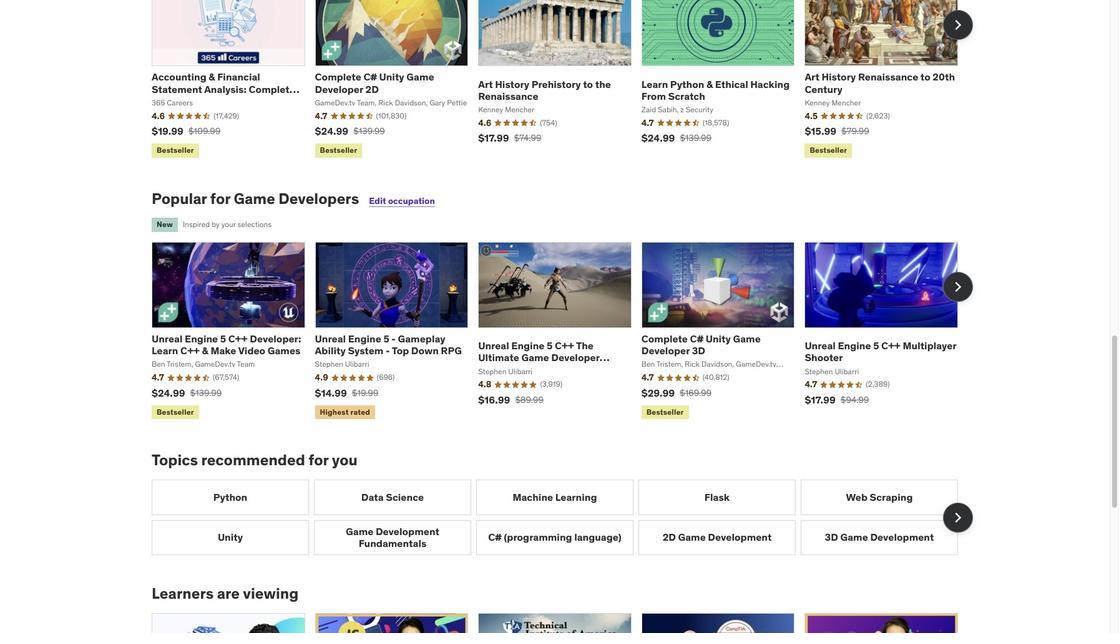 Task type: locate. For each thing, give the bounding box(es) containing it.
flask link
[[639, 480, 796, 515]]

development down science
[[376, 525, 440, 538]]

topics recommended for you
[[152, 451, 358, 470]]

1 horizontal spatial complete
[[315, 71, 361, 83]]

1 horizontal spatial history
[[822, 71, 856, 83]]

5 left video
[[220, 333, 226, 345]]

3 carousel element from the top
[[152, 480, 973, 556]]

0 horizontal spatial unity
[[218, 531, 243, 544]]

0 horizontal spatial complete
[[249, 83, 295, 95]]

c# for 3d
[[690, 333, 704, 345]]

0 horizontal spatial to
[[583, 78, 593, 90]]

1 next image from the top
[[948, 277, 968, 297]]

c++ left multiplayer at the bottom of page
[[882, 340, 901, 352]]

multiplayer
[[903, 340, 957, 352]]

0 horizontal spatial for
[[210, 189, 230, 208]]

unity for 3d
[[706, 333, 731, 345]]

- left top
[[386, 345, 390, 357]]

& left 'ethical'
[[707, 78, 713, 90]]

unreal inside unreal engine 5 c++ multiplayer shooter
[[805, 340, 836, 352]]

shooter
[[805, 352, 843, 364]]

game
[[407, 71, 434, 83], [234, 189, 275, 208], [733, 333, 761, 345], [522, 352, 549, 364], [346, 525, 374, 538], [678, 531, 706, 544], [841, 531, 868, 544]]

c++ inside unreal engine 5 c++ multiplayer shooter
[[882, 340, 901, 352]]

2 next image from the top
[[948, 508, 968, 528]]

0 horizontal spatial &
[[202, 345, 208, 357]]

unity inside 'complete c# unity game developer 2d'
[[379, 71, 404, 83]]

1 horizontal spatial 2d
[[663, 531, 676, 544]]

1 horizontal spatial development
[[708, 531, 772, 544]]

ability
[[315, 345, 346, 357]]

& inside 'learn python & ethical hacking from scratch'
[[707, 78, 713, 90]]

unreal
[[152, 333, 183, 345], [315, 333, 346, 345], [478, 340, 509, 352], [805, 340, 836, 352]]

c++ left the
[[555, 340, 574, 352]]

to for the
[[583, 78, 593, 90]]

0 horizontal spatial -
[[386, 345, 390, 357]]

5 left the
[[547, 340, 553, 352]]

0 vertical spatial unity
[[379, 71, 404, 83]]

5 inside unreal engine 5 c++ developer: learn c++ & make video games
[[220, 333, 226, 345]]

2 horizontal spatial c#
[[690, 333, 704, 345]]

1 vertical spatial unity
[[706, 333, 731, 345]]

to left the
[[583, 78, 593, 90]]

art
[[805, 71, 820, 83], [478, 78, 493, 90]]

0 vertical spatial for
[[210, 189, 230, 208]]

c++ inside unreal engine 5 c++ the ultimate game developer course
[[555, 340, 574, 352]]

0 horizontal spatial python
[[213, 491, 247, 504]]

python
[[670, 78, 705, 90], [213, 491, 247, 504]]

1 vertical spatial carousel element
[[152, 242, 973, 422]]

by
[[212, 220, 220, 229]]

developer inside unreal engine 5 c++ the ultimate game developer course
[[552, 352, 600, 364]]

learn
[[642, 78, 668, 90], [152, 345, 178, 357]]

development inside the '2d game development' link
[[708, 531, 772, 544]]

unreal engine 5 c++ developer: learn c++ & make video games
[[152, 333, 301, 357]]

0 horizontal spatial learn
[[152, 345, 178, 357]]

to left 20th
[[921, 71, 931, 83]]

python up unity link on the left of page
[[213, 491, 247, 504]]

2d
[[366, 83, 379, 95], [663, 531, 676, 544]]

development
[[376, 525, 440, 538], [708, 531, 772, 544], [871, 531, 934, 544]]

prehistory
[[532, 78, 581, 90]]

c++ left developer:
[[228, 333, 248, 345]]

& left make
[[202, 345, 208, 357]]

game inside 3d game development link
[[841, 531, 868, 544]]

learn inside 'learn python & ethical hacking from scratch'
[[642, 78, 668, 90]]

c# (programming language)
[[488, 531, 622, 544]]

from
[[642, 90, 666, 102]]

fundamentals
[[359, 537, 427, 550]]

complete inside complete c# unity game developer 3d
[[642, 333, 688, 345]]

5 for developer
[[547, 340, 553, 352]]

- left gameplay
[[392, 333, 396, 345]]

5 for &
[[220, 333, 226, 345]]

1 horizontal spatial &
[[209, 71, 215, 83]]

c++ for multiplayer
[[882, 340, 901, 352]]

0 horizontal spatial art
[[478, 78, 493, 90]]

engine inside unreal engine 5 c++ developer: learn c++ & make video games
[[185, 333, 218, 345]]

c# for 2d
[[364, 71, 377, 83]]

complete
[[315, 71, 361, 83], [249, 83, 295, 95], [642, 333, 688, 345]]

5 left top
[[384, 333, 389, 345]]

& inside unreal engine 5 c++ developer: learn c++ & make video games
[[202, 345, 208, 357]]

0 horizontal spatial c#
[[364, 71, 377, 83]]

science
[[386, 491, 424, 504]]

1 vertical spatial next image
[[948, 508, 968, 528]]

1 carousel element from the top
[[152, 0, 973, 160]]

renaissance
[[858, 71, 919, 83], [478, 90, 539, 102]]

& left financial
[[209, 71, 215, 83]]

history inside art history renaissance to 20th century
[[822, 71, 856, 83]]

statement
[[152, 83, 202, 95]]

gameplay
[[398, 333, 446, 345]]

for left the you
[[309, 451, 329, 470]]

financial
[[217, 71, 260, 83]]

developers
[[279, 189, 359, 208]]

0 vertical spatial 3d
[[692, 345, 706, 357]]

2 vertical spatial carousel element
[[152, 480, 973, 556]]

learn left make
[[152, 345, 178, 357]]

carousel element
[[152, 0, 973, 160], [152, 242, 973, 422], [152, 480, 973, 556]]

engine
[[185, 333, 218, 345], [348, 333, 381, 345], [512, 340, 545, 352], [838, 340, 871, 352]]

history inside the art history prehistory to the renaissance
[[495, 78, 530, 90]]

3d game development
[[825, 531, 934, 544]]

unity
[[379, 71, 404, 83], [706, 333, 731, 345], [218, 531, 243, 544]]

history
[[822, 71, 856, 83], [495, 78, 530, 90]]

1 vertical spatial python
[[213, 491, 247, 504]]

python inside 'link'
[[213, 491, 247, 504]]

c# inside 'complete c# unity game developer 2d'
[[364, 71, 377, 83]]

art history prehistory to the renaissance
[[478, 78, 611, 102]]

&
[[209, 71, 215, 83], [707, 78, 713, 90], [202, 345, 208, 357]]

game inside the '2d game development' link
[[678, 531, 706, 544]]

development down flask link
[[708, 531, 772, 544]]

learn left "scratch"
[[642, 78, 668, 90]]

1 horizontal spatial renaissance
[[858, 71, 919, 83]]

complete inside 'complete c# unity game developer 2d'
[[315, 71, 361, 83]]

1 vertical spatial 3d
[[825, 531, 839, 544]]

5 inside unreal engine 5 c++ the ultimate game developer course
[[547, 340, 553, 352]]

3d game development link
[[801, 520, 958, 556]]

c++ left make
[[180, 345, 200, 357]]

learn inside unreal engine 5 c++ developer: learn c++ & make video games
[[152, 345, 178, 357]]

development down scraping
[[871, 531, 934, 544]]

1 horizontal spatial -
[[392, 333, 396, 345]]

language)
[[575, 531, 622, 544]]

python inside 'learn python & ethical hacking from scratch'
[[670, 78, 705, 90]]

unreal for shooter
[[805, 340, 836, 352]]

to inside art history renaissance to 20th century
[[921, 71, 931, 83]]

scraping
[[870, 491, 913, 504]]

developer inside 'complete c# unity game developer 2d'
[[315, 83, 363, 95]]

c++ for developer:
[[228, 333, 248, 345]]

2 vertical spatial unity
[[218, 531, 243, 544]]

system
[[348, 345, 384, 357]]

for up 'by'
[[210, 189, 230, 208]]

5
[[220, 333, 226, 345], [384, 333, 389, 345], [547, 340, 553, 352], [874, 340, 879, 352]]

1 horizontal spatial art
[[805, 71, 820, 83]]

0 horizontal spatial 2d
[[366, 83, 379, 95]]

(programming
[[504, 531, 572, 544]]

next image
[[948, 277, 968, 297], [948, 508, 968, 528]]

developer inside complete c# unity game developer 3d
[[642, 345, 690, 357]]

1 horizontal spatial 3d
[[825, 531, 839, 544]]

complete inside accounting & financial statement analysis: complete training
[[249, 83, 295, 95]]

c++
[[228, 333, 248, 345], [555, 340, 574, 352], [882, 340, 901, 352], [180, 345, 200, 357]]

flask
[[705, 491, 730, 504]]

0 vertical spatial next image
[[948, 277, 968, 297]]

games
[[268, 345, 301, 357]]

0 horizontal spatial history
[[495, 78, 530, 90]]

-
[[392, 333, 396, 345], [386, 345, 390, 357]]

0 horizontal spatial 3d
[[692, 345, 706, 357]]

engine inside 'unreal engine 5 - gameplay ability system - top down rpg'
[[348, 333, 381, 345]]

2 horizontal spatial &
[[707, 78, 713, 90]]

game inside complete c# unity game developer 3d
[[733, 333, 761, 345]]

unity inside complete c# unity game developer 3d
[[706, 333, 731, 345]]

unreal inside 'unreal engine 5 - gameplay ability system - top down rpg'
[[315, 333, 346, 345]]

unreal inside unreal engine 5 c++ developer: learn c++ & make video games
[[152, 333, 183, 345]]

next image
[[948, 15, 968, 35]]

web scraping link
[[801, 480, 958, 515]]

history for renaissance
[[495, 78, 530, 90]]

2d game development link
[[639, 520, 796, 556]]

0 vertical spatial learn
[[642, 78, 668, 90]]

development inside 3d game development link
[[871, 531, 934, 544]]

art inside art history renaissance to 20th century
[[805, 71, 820, 83]]

carousel element containing unreal engine 5 c++ developer: learn c++ & make video games
[[152, 242, 973, 422]]

1 horizontal spatial for
[[309, 451, 329, 470]]

development inside game development fundamentals
[[376, 525, 440, 538]]

& inside accounting & financial statement analysis: complete training
[[209, 71, 215, 83]]

5 left multiplayer at the bottom of page
[[874, 340, 879, 352]]

2 vertical spatial c#
[[488, 531, 502, 544]]

1 vertical spatial renaissance
[[478, 90, 539, 102]]

2 horizontal spatial unity
[[706, 333, 731, 345]]

1 horizontal spatial unity
[[379, 71, 404, 83]]

0 vertical spatial renaissance
[[858, 71, 919, 83]]

1 vertical spatial c#
[[690, 333, 704, 345]]

game inside unreal engine 5 c++ the ultimate game developer course
[[522, 352, 549, 364]]

unreal engine 5 c++ the ultimate game developer course
[[478, 340, 600, 376]]

1 horizontal spatial developer
[[552, 352, 600, 364]]

for
[[210, 189, 230, 208], [309, 451, 329, 470]]

2 horizontal spatial complete
[[642, 333, 688, 345]]

2 carousel element from the top
[[152, 242, 973, 422]]

2 horizontal spatial development
[[871, 531, 934, 544]]

1 vertical spatial for
[[309, 451, 329, 470]]

accounting & financial statement analysis: complete training link
[[152, 71, 299, 107]]

history for century
[[822, 71, 856, 83]]

web
[[846, 491, 868, 504]]

0 horizontal spatial development
[[376, 525, 440, 538]]

3d
[[692, 345, 706, 357], [825, 531, 839, 544]]

engine inside unreal engine 5 c++ the ultimate game developer course
[[512, 340, 545, 352]]

1 horizontal spatial learn
[[642, 78, 668, 90]]

developer for complete c# unity game developer 3d
[[642, 345, 690, 357]]

data
[[361, 491, 384, 504]]

c# (programming language) link
[[476, 520, 634, 556]]

2 horizontal spatial developer
[[642, 345, 690, 357]]

to inside the art history prehistory to the renaissance
[[583, 78, 593, 90]]

unreal inside unreal engine 5 c++ the ultimate game developer course
[[478, 340, 509, 352]]

0 vertical spatial python
[[670, 78, 705, 90]]

0 horizontal spatial renaissance
[[478, 90, 539, 102]]

art inside the art history prehistory to the renaissance
[[478, 78, 493, 90]]

0 vertical spatial carousel element
[[152, 0, 973, 160]]

1 horizontal spatial python
[[670, 78, 705, 90]]

1 vertical spatial learn
[[152, 345, 178, 357]]

next image for unreal engine 5 c++ multiplayer shooter
[[948, 277, 968, 297]]

rpg
[[441, 345, 462, 357]]

down
[[411, 345, 439, 357]]

5 inside 'unreal engine 5 - gameplay ability system - top down rpg'
[[384, 333, 389, 345]]

0 vertical spatial c#
[[364, 71, 377, 83]]

1 horizontal spatial to
[[921, 71, 931, 83]]

popular for game developers
[[152, 189, 359, 208]]

0 horizontal spatial developer
[[315, 83, 363, 95]]

unreal for learn
[[152, 333, 183, 345]]

c# inside complete c# unity game developer 3d
[[690, 333, 704, 345]]

renaissance inside the art history prehistory to the renaissance
[[478, 90, 539, 102]]

data science link
[[314, 480, 471, 515]]

python right from
[[670, 78, 705, 90]]

0 vertical spatial 2d
[[366, 83, 379, 95]]

training
[[152, 95, 190, 107]]



Task type: vqa. For each thing, say whether or not it's contained in the screenshot.
Training
yes



Task type: describe. For each thing, give the bounding box(es) containing it.
learners are viewing
[[152, 584, 299, 604]]

new
[[157, 220, 173, 229]]

unreal engine 5 c++ multiplayer shooter link
[[805, 340, 957, 364]]

hacking
[[751, 78, 790, 90]]

occupation
[[388, 195, 435, 206]]

developer:
[[250, 333, 301, 345]]

web scraping
[[846, 491, 913, 504]]

carousel element containing accounting & financial statement analysis: complete training
[[152, 0, 973, 160]]

next image for machine learning
[[948, 508, 968, 528]]

game development fundamentals
[[346, 525, 440, 550]]

inspired by your selections
[[183, 220, 272, 229]]

unreal engine 5 c++ multiplayer shooter
[[805, 340, 957, 364]]

complete c# unity game developer 2d
[[315, 71, 434, 95]]

accounting & financial statement analysis: complete training
[[152, 71, 295, 107]]

complete c# unity game developer 3d link
[[642, 333, 761, 357]]

your
[[221, 220, 236, 229]]

machine
[[513, 491, 553, 504]]

art history prehistory to the renaissance link
[[478, 78, 611, 102]]

unreal engine 5 c++ the ultimate game developer course link
[[478, 340, 610, 376]]

unity link
[[152, 520, 309, 556]]

3d inside complete c# unity game developer 3d
[[692, 345, 706, 357]]

edit occupation button
[[369, 195, 435, 206]]

the
[[595, 78, 611, 90]]

topics
[[152, 451, 198, 470]]

carousel element containing python
[[152, 480, 973, 556]]

engine for system
[[348, 333, 381, 345]]

5 for -
[[384, 333, 389, 345]]

complete for complete c# unity game developer 2d
[[315, 71, 361, 83]]

1 horizontal spatial c#
[[488, 531, 502, 544]]

python link
[[152, 480, 309, 515]]

engine inside unreal engine 5 c++ multiplayer shooter
[[838, 340, 871, 352]]

ultimate
[[478, 352, 519, 364]]

analysis:
[[204, 83, 247, 95]]

unreal for ability
[[315, 333, 346, 345]]

engine for c++
[[185, 333, 218, 345]]

learners
[[152, 584, 214, 604]]

make
[[211, 345, 236, 357]]

edit
[[369, 195, 386, 206]]

unreal engine 5 - gameplay ability system - top down rpg
[[315, 333, 462, 357]]

viewing
[[243, 584, 299, 604]]

unreal engine 5 c++ developer: learn c++ & make video games link
[[152, 333, 301, 357]]

machine learning
[[513, 491, 597, 504]]

1 vertical spatial 2d
[[663, 531, 676, 544]]

art for century
[[805, 71, 820, 83]]

popular
[[152, 189, 207, 208]]

course
[[478, 364, 512, 376]]

art history renaissance to 20th century
[[805, 71, 955, 95]]

c++ for the
[[555, 340, 574, 352]]

game development fundamentals link
[[314, 520, 471, 556]]

learn python & ethical hacking from scratch link
[[642, 78, 790, 102]]

unreal for ultimate
[[478, 340, 509, 352]]

20th
[[933, 71, 955, 83]]

developer for complete c# unity game developer 2d
[[315, 83, 363, 95]]

unity for 2d
[[379, 71, 404, 83]]

the
[[576, 340, 594, 352]]

5 inside unreal engine 5 c++ multiplayer shooter
[[874, 340, 879, 352]]

scratch
[[668, 90, 705, 102]]

art history renaissance to 20th century link
[[805, 71, 955, 95]]

machine learning link
[[476, 480, 634, 515]]

edit occupation
[[369, 195, 435, 206]]

selections
[[238, 220, 272, 229]]

data science
[[361, 491, 424, 504]]

you
[[332, 451, 358, 470]]

unreal engine 5 - gameplay ability system - top down rpg link
[[315, 333, 462, 357]]

to for 20th
[[921, 71, 931, 83]]

game inside 'complete c# unity game developer 2d'
[[407, 71, 434, 83]]

recommended
[[201, 451, 305, 470]]

learn python & ethical hacking from scratch
[[642, 78, 790, 102]]

accounting
[[152, 71, 206, 83]]

inspired
[[183, 220, 210, 229]]

complete c# unity game developer 3d
[[642, 333, 761, 357]]

development for 2d game development
[[708, 531, 772, 544]]

are
[[217, 584, 240, 604]]

2d game development
[[663, 531, 772, 544]]

game inside game development fundamentals
[[346, 525, 374, 538]]

learning
[[556, 491, 597, 504]]

complete for complete c# unity game developer 3d
[[642, 333, 688, 345]]

top
[[392, 345, 409, 357]]

2d inside 'complete c# unity game developer 2d'
[[366, 83, 379, 95]]

engine for game
[[512, 340, 545, 352]]

century
[[805, 83, 843, 95]]

complete c# unity game developer 2d link
[[315, 71, 434, 95]]

development for 3d game development
[[871, 531, 934, 544]]

art for renaissance
[[478, 78, 493, 90]]

video
[[238, 345, 265, 357]]

renaissance inside art history renaissance to 20th century
[[858, 71, 919, 83]]

ethical
[[715, 78, 748, 90]]



